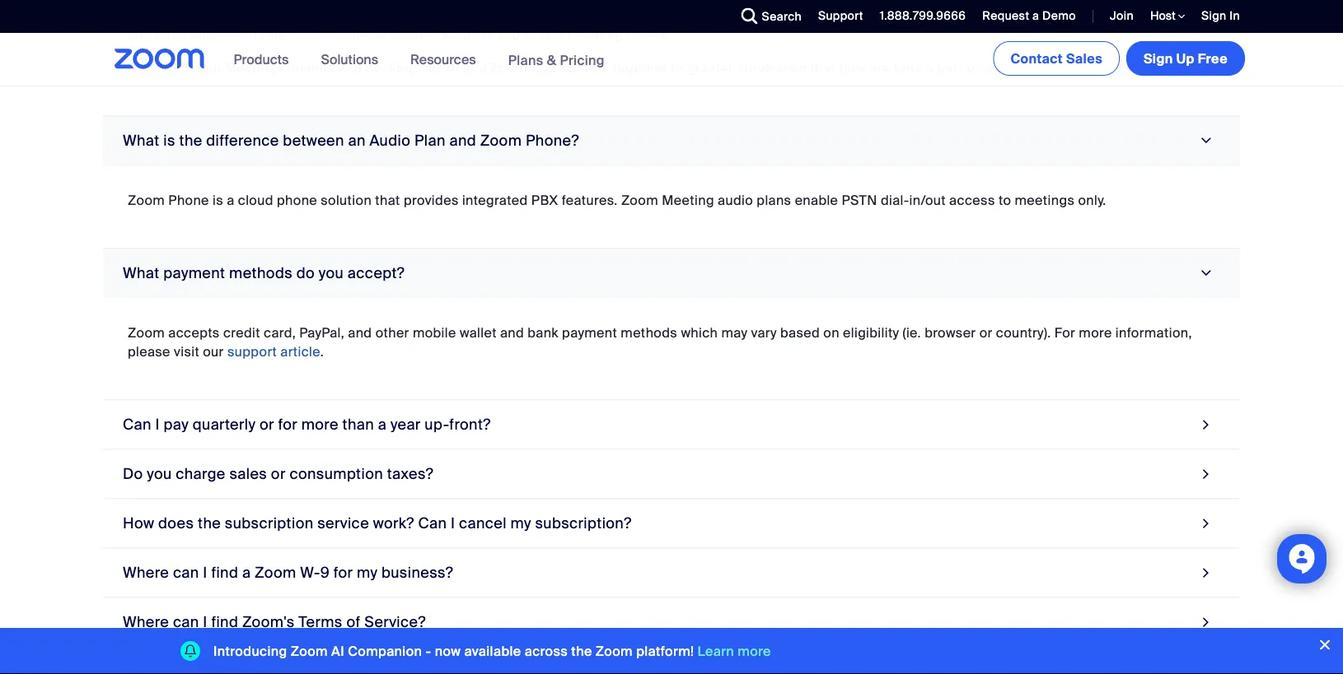 Task type: locate. For each thing, give the bounding box(es) containing it.
product information navigation
[[221, 33, 617, 87]]

or for can i pay quarterly or for more than a year up-front?
[[260, 416, 274, 435]]

1 vertical spatial for
[[334, 564, 353, 583]]

1 vertical spatial can
[[418, 514, 447, 533]]

1 vertical spatial where
[[123, 613, 169, 632]]

0 horizontal spatial that
[[375, 191, 400, 209]]

0 horizontal spatial is
[[163, 131, 175, 150]]

2 what from the top
[[123, 264, 160, 283]]

where
[[123, 564, 169, 583], [123, 613, 169, 632]]

0 horizontal spatial my
[[357, 564, 378, 583]]

more inside dropdown button
[[301, 416, 339, 435]]

zoom left phone?
[[480, 131, 522, 150]]

sign for sign in
[[1202, 8, 1227, 23]]

available
[[464, 643, 521, 661]]

can left "zoom's"
[[173, 613, 199, 632]]

where inside where can i find a zoom w-9 for my business? dropdown button
[[123, 564, 169, 583]]

or for do you charge sales or consumption taxes?
[[271, 465, 286, 484]]

mobile
[[413, 324, 456, 341]]

can i pay quarterly or for more than a year up-front?
[[123, 416, 491, 435]]

0 vertical spatial the
[[179, 131, 202, 150]]

information,
[[1116, 324, 1192, 341]]

request a demo link
[[970, 0, 1080, 33], [983, 8, 1076, 23]]

zoom left "meeting"
[[621, 191, 658, 209]]

or right "quarterly"
[[260, 416, 274, 435]]

only.
[[1078, 191, 1106, 209]]

1 vertical spatial more
[[301, 416, 339, 435]]

1 horizontal spatial that
[[810, 59, 836, 76]]

2 where from the top
[[123, 613, 169, 632]]

and right plan
[[450, 131, 476, 150]]

what
[[123, 131, 160, 150], [123, 264, 160, 283]]

join link
[[1098, 0, 1138, 33], [1110, 8, 1134, 23]]

the right the 'does'
[[198, 514, 221, 533]]

find inside where can i find zoom's terms of service? dropdown button
[[211, 613, 238, 632]]

meetings
[[224, 59, 284, 76]]

0 vertical spatial or
[[980, 324, 993, 341]]

right image inside where can i find a zoom w-9 for my business? dropdown button
[[1199, 562, 1214, 585]]

1 vertical spatial right image
[[1199, 414, 1214, 436]]

greater
[[687, 59, 734, 76]]

1 vertical spatial or
[[260, 416, 274, 435]]

right image inside where can i find zoom's terms of service? dropdown button
[[1199, 612, 1214, 634]]

right image inside how does the subscription service work? can i cancel my subscription? dropdown button
[[1199, 513, 1214, 535]]

support
[[818, 8, 863, 23]]

can inside dropdown button
[[418, 514, 447, 533]]

on
[[824, 324, 840, 341]]

methods inside dropdown button
[[229, 264, 293, 283]]

1 what from the top
[[123, 131, 160, 150]]

1 horizontal spatial methods
[[621, 324, 678, 341]]

you
[[319, 264, 344, 283], [147, 465, 172, 484]]

pstn
[[842, 191, 877, 209]]

0 vertical spatial what
[[123, 131, 160, 150]]

0 horizontal spatial for
[[278, 416, 298, 435]]

right image
[[1195, 266, 1218, 281], [1199, 414, 1214, 436]]

methods
[[229, 264, 293, 283], [621, 324, 678, 341]]

2 horizontal spatial more
[[1079, 324, 1112, 341]]

1 horizontal spatial is
[[213, 191, 223, 209]]

contact
[[1011, 50, 1063, 67]]

for
[[1055, 324, 1076, 341]]

2 can from the top
[[173, 613, 199, 632]]

up-
[[425, 416, 449, 435]]

methods inside zoom accepts credit card, paypal, and other mobile wallet and bank payment methods which may vary based on eligibility (ie. browser or country). for more information, please visit our
[[621, 324, 678, 341]]

1 vertical spatial is
[[213, 191, 223, 209]]

sign up free button
[[1127, 41, 1245, 76]]

for inside dropdown button
[[278, 416, 298, 435]]

support link
[[806, 0, 868, 33], [818, 8, 863, 23]]

right image inside can i pay quarterly or for more than a year up-front? dropdown button
[[1199, 414, 1214, 436]]

1 vertical spatial you
[[147, 465, 172, 484]]

payment inside zoom accepts credit card, paypal, and other mobile wallet and bank payment methods which may vary based on eligibility (ie. browser or country). for more information, please visit our
[[562, 324, 617, 341]]

1 horizontal spatial more
[[738, 643, 771, 661]]

accept?
[[348, 264, 405, 283]]

a
[[1033, 8, 1040, 23], [926, 59, 934, 76], [227, 191, 235, 209], [378, 416, 387, 435], [242, 564, 251, 583]]

1 horizontal spatial sign
[[1202, 8, 1227, 23]]

0 vertical spatial to
[[671, 59, 684, 76]]

1 vertical spatial what
[[123, 264, 160, 283]]

1 where from the top
[[123, 564, 169, 583]]

zoom left ai
[[291, 643, 328, 661]]

payment inside dropdown button
[[163, 264, 225, 283]]

1 horizontal spatial for
[[334, 564, 353, 583]]

can right "work?"
[[418, 514, 447, 533]]

payment
[[163, 264, 225, 283], [562, 324, 617, 341]]

an
[[348, 131, 366, 150]]

right image for phone?
[[1195, 133, 1218, 148]]

my right 9
[[357, 564, 378, 583]]

phone?
[[526, 131, 579, 150]]

can left pay
[[123, 416, 151, 435]]

find down subscription on the left of the page
[[211, 564, 238, 583]]

methods left the which
[[621, 324, 678, 341]]

i
[[155, 416, 160, 435], [451, 514, 455, 533], [203, 564, 207, 583], [203, 613, 207, 632]]

(ie.
[[903, 324, 921, 341]]

sign in link
[[1189, 0, 1249, 33], [1202, 8, 1240, 23]]

0 vertical spatial methods
[[229, 264, 293, 283]]

terms
[[299, 613, 343, 632]]

zoom up please
[[128, 324, 165, 341]]

can inside dropdown button
[[173, 613, 199, 632]]

what inside dropdown button
[[123, 264, 160, 283]]

9
[[320, 564, 330, 583]]

1 vertical spatial payment
[[562, 324, 617, 341]]

more left than
[[301, 416, 339, 435]]

more
[[1079, 324, 1112, 341], [301, 416, 339, 435], [738, 643, 771, 661]]

0 horizontal spatial methods
[[229, 264, 293, 283]]

introducing
[[213, 643, 287, 661]]

1 horizontal spatial payment
[[562, 324, 617, 341]]

that
[[810, 59, 836, 76], [375, 191, 400, 209]]

charge
[[176, 465, 226, 484]]

1 vertical spatial methods
[[621, 324, 678, 341]]

&
[[547, 51, 557, 69]]

the for is
[[179, 131, 202, 150]]

of left one
[[967, 59, 979, 76]]

do
[[297, 264, 315, 283]]

for up 'do you charge sales or consumption taxes?'
[[278, 416, 298, 435]]

1 vertical spatial find
[[211, 613, 238, 632]]

0 vertical spatial is
[[163, 131, 175, 150]]

do you charge sales or consumption taxes?
[[123, 465, 434, 484]]

sign inside sign up free button
[[1144, 50, 1173, 67]]

0 vertical spatial payment
[[163, 264, 225, 283]]

payment right bank
[[562, 324, 617, 341]]

can
[[123, 416, 151, 435], [418, 514, 447, 533]]

right image inside do you charge sales or consumption taxes? dropdown button
[[1199, 463, 1214, 486]]

sign left up
[[1144, 50, 1173, 67]]

2 find from the top
[[211, 613, 238, 632]]

rooms
[[531, 59, 576, 76]]

1 horizontal spatial of
[[967, 59, 979, 76]]

0 horizontal spatial payment
[[163, 264, 225, 283]]

where can i find a zoom w-9 for my business?
[[123, 564, 454, 583]]

across
[[525, 643, 568, 661]]

is right phone
[[213, 191, 223, 209]]

0 vertical spatial can
[[173, 564, 199, 583]]

is up phone
[[163, 131, 175, 150]]

can for a
[[173, 564, 199, 583]]

0 horizontal spatial can
[[123, 416, 151, 435]]

learn more link
[[698, 643, 771, 661]]

or right browser
[[980, 324, 993, 341]]

for
[[278, 416, 298, 435], [334, 564, 353, 583]]

0 vertical spatial right image
[[1195, 266, 1218, 281]]

payment up accepts
[[163, 264, 225, 283]]

zoom left phone
[[128, 191, 165, 209]]

a inside can i pay quarterly or for more than a year up-front? dropdown button
[[378, 416, 387, 435]]

or right sales
[[271, 465, 286, 484]]

can for zoom's
[[173, 613, 199, 632]]

a left demo
[[1033, 8, 1040, 23]]

a inside where can i find a zoom w-9 for my business? dropdown button
[[242, 564, 251, 583]]

are
[[870, 59, 890, 76]]

more right learn
[[738, 643, 771, 661]]

where inside where can i find zoom's terms of service? dropdown button
[[123, 613, 169, 632]]

right image for what payment methods do you accept?
[[1195, 266, 1218, 281]]

difference
[[206, 131, 279, 150]]

0 vertical spatial you
[[319, 264, 344, 283]]

zoom right the "all,"
[[184, 59, 221, 76]]

my inside how does the subscription service work? can i cancel my subscription? dropdown button
[[511, 514, 531, 533]]

host button
[[1151, 8, 1185, 24]]

find for a
[[211, 564, 238, 583]]

in
[[1230, 8, 1240, 23]]

1 vertical spatial the
[[198, 514, 221, 533]]

zoom.
[[1172, 59, 1213, 76]]

find up introducing
[[211, 613, 238, 632]]

where can i find zoom's terms of service?
[[123, 613, 426, 632]]

resources button
[[411, 33, 483, 86]]

integrated
[[462, 191, 528, 209]]

what payment methods do you accept?
[[123, 264, 405, 283]]

and inside dropdown button
[[450, 131, 476, 150]]

0 vertical spatial sign
[[1202, 8, 1227, 23]]

1 vertical spatial to
[[999, 191, 1011, 209]]

a left part
[[926, 59, 934, 76]]

right image inside what payment methods do you accept? dropdown button
[[1195, 266, 1218, 281]]

sign
[[1202, 8, 1227, 23], [1144, 50, 1173, 67]]

card,
[[264, 324, 296, 341]]

right image inside what is the difference between an audio plan and zoom phone? dropdown button
[[1195, 133, 1218, 148]]

the left difference
[[179, 131, 202, 150]]

the right across
[[571, 643, 592, 661]]

my inside where can i find a zoom w-9 for my business? dropdown button
[[357, 564, 378, 583]]

plans
[[508, 51, 544, 69]]

2 vertical spatial more
[[738, 643, 771, 661]]

of right terms
[[346, 613, 361, 632]]

that left the they
[[810, 59, 836, 76]]

subscription?
[[535, 514, 632, 533]]

and right (mobile
[[338, 59, 362, 76]]

introducing zoom ai companion - now available across the zoom platform! learn more
[[213, 643, 771, 661]]

more right for
[[1079, 324, 1112, 341]]

sign for sign up free
[[1144, 50, 1173, 67]]

business?
[[382, 564, 454, 583]]

my for subscription?
[[511, 514, 531, 533]]

0 vertical spatial my
[[511, 514, 531, 533]]

0 vertical spatial where
[[123, 564, 169, 583]]

search
[[762, 9, 802, 24]]

1 can from the top
[[173, 564, 199, 583]]

2 vertical spatial or
[[271, 465, 286, 484]]

0 vertical spatial more
[[1079, 324, 1112, 341]]

methods left do
[[229, 264, 293, 283]]

for right 9
[[334, 564, 353, 583]]

0 vertical spatial can
[[123, 416, 151, 435]]

what inside dropdown button
[[123, 131, 160, 150]]

that right solution
[[375, 191, 400, 209]]

0 horizontal spatial more
[[301, 416, 339, 435]]

support
[[227, 343, 277, 360]]

can down the 'does'
[[173, 564, 199, 583]]

plan
[[414, 131, 446, 150]]

1 vertical spatial sign
[[1144, 50, 1173, 67]]

my for business?
[[357, 564, 378, 583]]

1 horizontal spatial to
[[999, 191, 1011, 209]]

you right do
[[319, 264, 344, 283]]

can inside dropdown button
[[173, 564, 199, 583]]

where for where can i find a zoom w-9 for my business?
[[123, 564, 169, 583]]

pricing
[[560, 51, 605, 69]]

work
[[580, 59, 610, 76]]

my
[[511, 514, 531, 533], [357, 564, 378, 583]]

a up "zoom's"
[[242, 564, 251, 583]]

1 find from the top
[[211, 564, 238, 583]]

request a demo
[[983, 8, 1076, 23]]

sales
[[1066, 50, 1103, 67]]

zoom
[[184, 59, 221, 76], [490, 59, 528, 76], [480, 131, 522, 150], [128, 191, 165, 209], [621, 191, 658, 209], [128, 324, 165, 341], [255, 564, 296, 583], [291, 643, 328, 661], [596, 643, 633, 661]]

do
[[123, 465, 143, 484]]

of
[[967, 59, 979, 76], [346, 613, 361, 632]]

right image
[[1195, 133, 1218, 148], [1199, 463, 1214, 486], [1199, 513, 1214, 535], [1199, 562, 1214, 585], [1199, 612, 1214, 634]]

a left year in the left bottom of the page
[[378, 416, 387, 435]]

my right cancel
[[511, 514, 531, 533]]

does
[[158, 514, 194, 533]]

0 vertical spatial for
[[278, 416, 298, 435]]

1 vertical spatial of
[[346, 613, 361, 632]]

1 vertical spatial that
[[375, 191, 400, 209]]

can inside dropdown button
[[123, 416, 151, 435]]

0 vertical spatial find
[[211, 564, 238, 583]]

one
[[983, 59, 1007, 76]]

accepts
[[168, 324, 220, 341]]

sign left in
[[1202, 8, 1227, 23]]

1 horizontal spatial you
[[319, 264, 344, 283]]

0 horizontal spatial sign
[[1144, 50, 1173, 67]]

what up please
[[123, 264, 160, 283]]

audio
[[370, 131, 411, 150]]

1.888.799.9666 button
[[868, 0, 970, 33], [880, 8, 966, 23]]

you right do at the bottom left of the page
[[147, 465, 172, 484]]

.
[[320, 343, 324, 360]]

banner
[[95, 33, 1249, 87]]

eligibility
[[843, 324, 899, 341]]

1 horizontal spatial can
[[418, 514, 447, 533]]

plans
[[757, 191, 792, 209]]

1 vertical spatial my
[[357, 564, 378, 583]]

find inside where can i find a zoom w-9 for my business? dropdown button
[[211, 564, 238, 583]]

1 vertical spatial can
[[173, 613, 199, 632]]

article
[[280, 343, 320, 360]]

what down all
[[123, 131, 160, 150]]

meetings navigation
[[990, 33, 1249, 79]]

to right 'access'
[[999, 191, 1011, 209]]

0 horizontal spatial to
[[671, 59, 684, 76]]

0 horizontal spatial of
[[346, 613, 361, 632]]

1 horizontal spatial my
[[511, 514, 531, 533]]

to left the greater
[[671, 59, 684, 76]]



Task type: describe. For each thing, give the bounding box(es) containing it.
what is the difference between an audio plan and zoom phone?
[[123, 131, 579, 150]]

zoom left platform!
[[596, 643, 633, 661]]

audio
[[718, 191, 753, 209]]

provides
[[404, 191, 459, 209]]

a left 'cloud'
[[227, 191, 235, 209]]

zoom logo image
[[115, 49, 205, 69]]

and right client)
[[463, 59, 487, 76]]

where for where can i find zoom's terms of service?
[[123, 613, 169, 632]]

2 vertical spatial the
[[571, 643, 592, 661]]

quarterly
[[193, 416, 256, 435]]

they
[[839, 59, 866, 76]]

right image for can i pay quarterly or for more than a year up-front?
[[1199, 414, 1214, 436]]

taxes?
[[387, 465, 434, 484]]

service?
[[364, 613, 426, 632]]

solution
[[321, 191, 372, 209]]

phone
[[277, 191, 317, 209]]

support article .
[[227, 343, 324, 360]]

all in all, zoom meetings (mobile and desktop client) and zoom rooms work together to greater emphasize that they are both a part of one interconnected platform, zoom.
[[128, 59, 1213, 76]]

host
[[1151, 8, 1179, 23]]

meetings
[[1015, 191, 1075, 209]]

ai
[[331, 643, 344, 661]]

i inside dropdown button
[[203, 613, 207, 632]]

resources
[[411, 51, 476, 68]]

find for zoom's
[[211, 613, 238, 632]]

zoom left &
[[490, 59, 528, 76]]

desktop
[[366, 59, 417, 76]]

zoom accepts credit card, paypal, and other mobile wallet and bank payment methods which may vary based on eligibility (ie. browser or country). for more information, please visit our
[[128, 324, 1192, 360]]

how
[[123, 514, 154, 533]]

0 vertical spatial that
[[810, 59, 836, 76]]

together
[[613, 59, 668, 76]]

cloud
[[238, 191, 273, 209]]

other
[[376, 324, 409, 341]]

right image for subscription?
[[1199, 513, 1214, 535]]

based
[[780, 324, 820, 341]]

emphasize
[[737, 59, 807, 76]]

and left other
[[348, 324, 372, 341]]

contact sales link
[[993, 41, 1120, 76]]

now
[[435, 643, 461, 661]]

the for does
[[198, 514, 221, 533]]

interconnected
[[1010, 59, 1108, 76]]

-
[[426, 643, 431, 661]]

join link left host
[[1098, 0, 1138, 33]]

can i pay quarterly or for more than a year up-front? button
[[103, 401, 1240, 450]]

join
[[1110, 8, 1134, 23]]

visit
[[174, 343, 199, 360]]

zoom inside zoom accepts credit card, paypal, and other mobile wallet and bank payment methods which may vary based on eligibility (ie. browser or country). for more information, please visit our
[[128, 324, 165, 341]]

cancel
[[459, 514, 507, 533]]

w-
[[300, 564, 320, 583]]

features.
[[562, 191, 618, 209]]

i inside dropdown button
[[155, 416, 160, 435]]

request
[[983, 8, 1030, 23]]

right image for business?
[[1199, 562, 1214, 585]]

is inside dropdown button
[[163, 131, 175, 150]]

banner containing contact sales
[[95, 33, 1249, 87]]

sign in
[[1202, 8, 1240, 23]]

free
[[1198, 50, 1228, 67]]

what for what payment methods do you accept?
[[123, 264, 160, 283]]

for inside dropdown button
[[334, 564, 353, 583]]

vary
[[751, 324, 777, 341]]

of inside dropdown button
[[346, 613, 361, 632]]

both
[[894, 59, 923, 76]]

or inside zoom accepts credit card, paypal, and other mobile wallet and bank payment methods which may vary based on eligibility (ie. browser or country). for more information, please visit our
[[980, 324, 993, 341]]

solutions button
[[321, 33, 386, 86]]

1.888.799.9666
[[880, 8, 966, 23]]

join link up "meetings" navigation
[[1110, 8, 1134, 23]]

what payment methods do you accept? button
[[103, 249, 1240, 299]]

enable
[[795, 191, 838, 209]]

in/out
[[910, 191, 946, 209]]

more inside zoom accepts credit card, paypal, and other mobile wallet and bank payment methods which may vary based on eligibility (ie. browser or country). for more information, please visit our
[[1079, 324, 1112, 341]]

learn
[[698, 643, 734, 661]]

up
[[1177, 50, 1195, 67]]

meeting
[[662, 191, 714, 209]]

0 vertical spatial of
[[967, 59, 979, 76]]

bank
[[528, 324, 559, 341]]

where can i find a zoom w-9 for my business? button
[[103, 549, 1240, 599]]

dial-
[[881, 191, 910, 209]]

subscription
[[225, 514, 314, 533]]

all,
[[162, 59, 180, 76]]

access
[[950, 191, 995, 209]]

consumption
[[290, 465, 383, 484]]

paypal,
[[299, 324, 345, 341]]

our
[[203, 343, 224, 360]]

between
[[283, 131, 344, 150]]

sales
[[229, 465, 267, 484]]

zoom left w-
[[255, 564, 296, 583]]

what for what is the difference between an audio plan and zoom phone?
[[123, 131, 160, 150]]

how does the subscription service work? can i cancel my subscription? button
[[103, 500, 1240, 549]]

do you charge sales or consumption taxes? button
[[103, 450, 1240, 500]]

0 horizontal spatial you
[[147, 465, 172, 484]]

sign up free
[[1144, 50, 1228, 67]]

service
[[317, 514, 369, 533]]

all
[[128, 59, 144, 76]]

and left bank
[[500, 324, 524, 341]]

platform,
[[1111, 59, 1169, 76]]

part
[[938, 59, 963, 76]]

credit
[[223, 324, 260, 341]]

platform!
[[636, 643, 694, 661]]

zoom's
[[242, 613, 295, 632]]

wallet
[[460, 324, 497, 341]]



Task type: vqa. For each thing, say whether or not it's contained in the screenshot.
my to the bottom
yes



